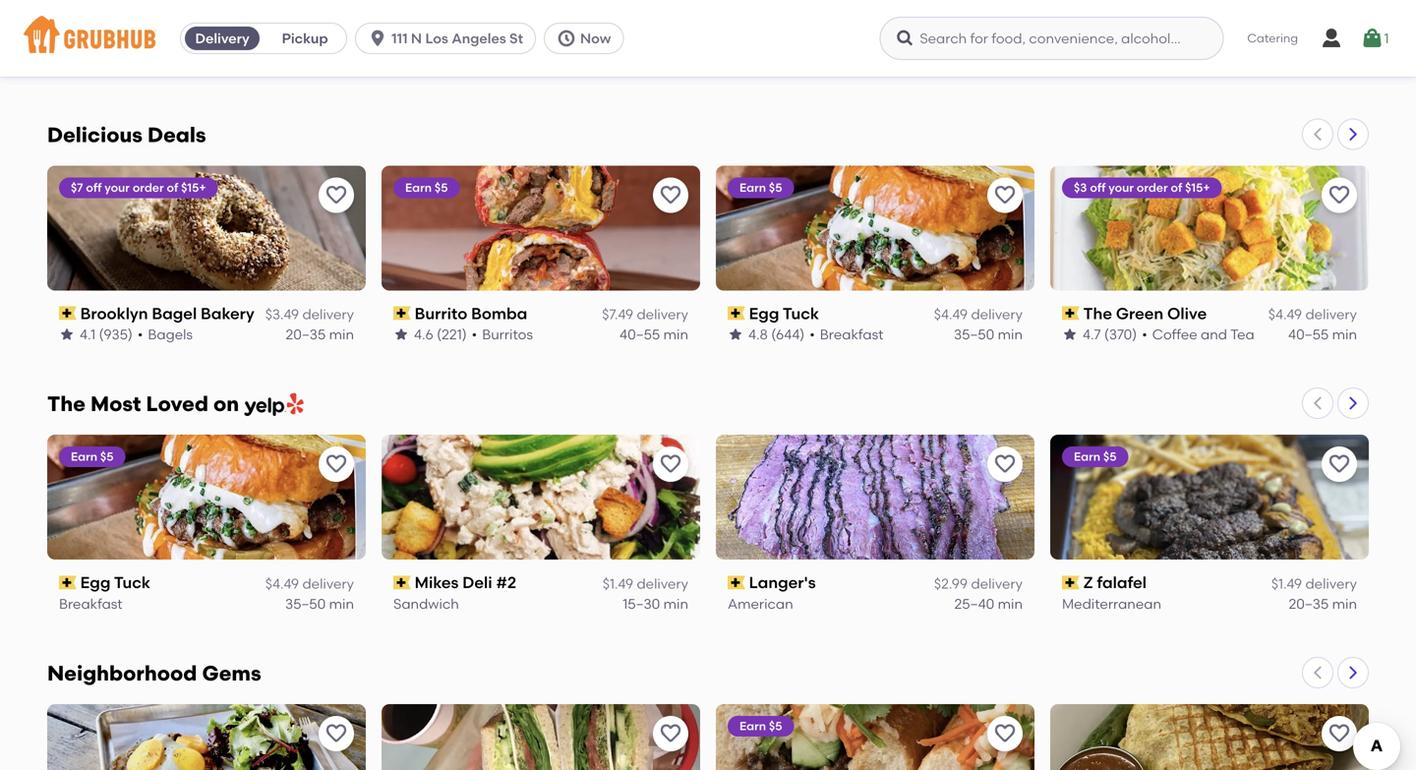Task type: vqa. For each thing, say whether or not it's contained in the screenshot.
Chick-fil-A's the "$1.99 delivery"
yes



Task type: describe. For each thing, give the bounding box(es) containing it.
$1.99 for mcdonald's
[[603, 37, 634, 53]]

$2.99 delivery
[[934, 575, 1023, 592]]

n
[[411, 30, 422, 47]]

langer's logo image
[[716, 435, 1035, 560]]

earn $5 for lokal sandwich shop logo
[[740, 719, 782, 733]]

egg for right egg tuck logo
[[749, 304, 779, 323]]

• coffee and tea
[[1142, 326, 1255, 343]]

your for the
[[1109, 180, 1134, 195]]

25–40 min
[[955, 595, 1023, 612]]

bakery
[[201, 304, 254, 323]]

earn $5 for left egg tuck logo
[[71, 450, 114, 464]]

star icon image for egg tuck
[[728, 327, 744, 342]]

green
[[1116, 304, 1164, 323]]

off for brooklyn
[[86, 180, 102, 195]]

delivery button
[[181, 23, 264, 54]]

$7.49
[[602, 306, 634, 323]]

olive
[[1168, 304, 1207, 323]]

earn $5 for right egg tuck logo
[[740, 180, 782, 195]]

$1.49 for z falafel
[[1272, 575, 1302, 592]]

off for the
[[1090, 180, 1106, 195]]

of for green
[[1171, 180, 1183, 195]]

falafel
[[1097, 573, 1147, 592]]

111 n los angeles st button
[[355, 23, 544, 54]]

$3
[[1074, 180, 1087, 195]]

1 horizontal spatial 35–50 min
[[954, 326, 1023, 343]]

tuck for right egg tuck logo
[[783, 304, 819, 323]]

$4.49 for coffee and tea
[[1269, 306, 1302, 323]]

4.6 for 4.6 (221)
[[414, 326, 434, 343]]

3.7 (169)
[[414, 57, 466, 73]]

$5 for burrito bomba logo
[[435, 180, 448, 195]]

mikes deli #2
[[415, 573, 516, 592]]

coffee
[[1153, 326, 1198, 343]]

0 horizontal spatial egg tuck logo image
[[47, 435, 366, 560]]

4.8 (644)
[[749, 326, 805, 343]]

chick-
[[80, 34, 132, 54]]

star icon image for mcdonald's
[[393, 57, 409, 73]]

1 horizontal spatial $1.49 delivery
[[937, 37, 1023, 53]]

fil-
[[132, 34, 152, 54]]

save this restaurant image for burrito bomba logo
[[659, 183, 683, 207]]

$15+ for olive
[[1185, 180, 1210, 195]]

american for chick-fil-a
[[141, 57, 207, 73]]

svg image for 1
[[1361, 27, 1384, 50]]

1 button
[[1361, 21, 1389, 56]]

bomba
[[471, 304, 528, 323]]

mediterranean
[[1062, 595, 1162, 612]]

save this restaurant image for the 'langer's logo'
[[993, 453, 1017, 476]]

american for mcdonald's
[[481, 57, 547, 73]]

1 horizontal spatial egg tuck logo image
[[716, 166, 1035, 291]]

$4.49 delivery for breakfast
[[934, 306, 1023, 323]]

• american for ihop
[[1149, 57, 1225, 73]]

• bagels for 4.1 (935)
[[138, 326, 193, 343]]

25–40
[[955, 595, 995, 612]]

(370)
[[1105, 326, 1137, 343]]

and
[[1201, 326, 1228, 343]]

$1.99 for ihop
[[1272, 37, 1302, 53]]

0 horizontal spatial breakfast
[[59, 595, 123, 612]]

egg tuck for right egg tuck logo
[[749, 304, 819, 323]]

$7
[[71, 180, 83, 195]]

0 vertical spatial 35–50
[[954, 326, 995, 343]]

neighborhood gems
[[47, 661, 261, 686]]

gems
[[202, 661, 261, 686]]

z
[[1084, 573, 1093, 592]]

(382)
[[771, 57, 805, 73]]

(221)
[[437, 326, 467, 343]]

$1.49 delivery link
[[728, 33, 1023, 55]]

lokal sandwich shop logo image
[[716, 704, 1035, 770]]

ihop
[[1084, 34, 1124, 54]]

save this restaurant image for left egg tuck logo
[[325, 453, 348, 476]]

angeles
[[452, 30, 506, 47]]

to
[[1248, 638, 1262, 654]]

proceed
[[1188, 638, 1244, 654]]

$1.99 for chick-fil-a
[[268, 37, 299, 53]]

the most loved on
[[47, 392, 244, 417]]

caret left icon image for neighborhood gems
[[1310, 665, 1326, 681]]

0 horizontal spatial 35–50
[[285, 595, 326, 612]]

$5 for right egg tuck logo
[[769, 180, 782, 195]]

star icon image for chick-fil-a
[[59, 57, 75, 73]]

#2
[[496, 573, 516, 592]]

proceed to checkout
[[1188, 638, 1330, 654]]

4.6 (382)
[[749, 57, 805, 73]]

the for the green olive
[[1084, 304, 1112, 323]]

20–35 for ihop
[[1289, 57, 1329, 73]]

20–35 for brooklyn bagel bakery
[[286, 326, 326, 343]]

(1645)
[[1105, 57, 1144, 73]]

$4.49 delivery for coffee and tea
[[1269, 306, 1357, 323]]

svg image for 111 n los angeles st
[[368, 29, 388, 48]]

111
[[392, 30, 408, 47]]

• american for chick-fil-a
[[131, 57, 207, 73]]

earn for z falafel logo
[[1074, 450, 1101, 464]]

20–35 min for z falafel
[[1289, 595, 1357, 612]]

loved
[[146, 392, 208, 417]]

sandwich
[[393, 595, 459, 612]]

tuck for left egg tuck logo
[[114, 573, 151, 592]]

burrito
[[415, 304, 467, 323]]

20–35 for chick-fil-a
[[286, 57, 326, 73]]

• american for mcdonald's
[[471, 57, 547, 73]]

caret right icon image for neighborhood gems
[[1346, 665, 1361, 681]]

• bagels for 4.6 (382)
[[810, 57, 865, 73]]

neighborhood
[[47, 661, 197, 686]]

on
[[213, 392, 239, 417]]

a
[[152, 34, 164, 54]]

pickup button
[[264, 23, 346, 54]]

• burritos
[[472, 326, 533, 343]]

4.8 (77)
[[80, 57, 126, 73]]

$5 for lokal sandwich shop logo
[[769, 719, 782, 733]]

$1.99 delivery for mcdonald's
[[603, 37, 689, 53]]

1 horizontal spatial breakfast
[[820, 326, 884, 343]]

$5 for left egg tuck logo
[[100, 450, 114, 464]]

save this restaurant image for lokal sandwich shop logo
[[993, 722, 1017, 746]]

• for the green olive
[[1142, 326, 1148, 343]]

order for green
[[1137, 180, 1168, 195]]

(169)
[[436, 57, 466, 73]]

(644)
[[771, 326, 805, 343]]

earn $5 for burrito bomba logo
[[405, 180, 448, 195]]

(935)
[[99, 326, 133, 343]]

jist cafe logo image
[[47, 704, 366, 770]]

star icon image for the green olive
[[1062, 327, 1078, 342]]

$3 off your order of $15+
[[1074, 180, 1210, 195]]

deals
[[148, 122, 206, 147]]

main navigation navigation
[[0, 0, 1416, 77]]

burrito bomba
[[415, 304, 528, 323]]

brooklyn bagel bakery
[[80, 304, 254, 323]]

4.6 (221)
[[414, 326, 467, 343]]

$3.49 delivery
[[265, 306, 354, 323]]

burritos
[[482, 326, 533, 343]]

0 horizontal spatial $4.49
[[265, 575, 299, 592]]

burrito bomba logo image
[[382, 166, 700, 291]]

star icon image for brooklyn bagel bakery
[[59, 327, 75, 342]]

the for the most loved on
[[47, 392, 86, 417]]

15–30 min
[[623, 595, 689, 612]]

$7.49 delivery
[[602, 306, 689, 323]]

z falafel logo image
[[1051, 435, 1369, 560]]

monte carlo cafe logo image
[[1051, 704, 1369, 770]]

subscription pass image for chick-fil-a
[[59, 37, 76, 51]]

delicious deals
[[47, 122, 206, 147]]



Task type: locate. For each thing, give the bounding box(es) containing it.
4.6
[[749, 57, 768, 73], [414, 326, 434, 343]]

save this restaurant image for z falafel logo
[[1328, 453, 1351, 476]]

1 horizontal spatial egg tuck
[[749, 304, 819, 323]]

0 horizontal spatial $1.49
[[603, 575, 634, 592]]

0 horizontal spatial order
[[133, 180, 164, 195]]

0 vertical spatial egg
[[749, 304, 779, 323]]

0 horizontal spatial • bagels
[[138, 326, 193, 343]]

american down a
[[141, 57, 207, 73]]

20–35 min
[[286, 57, 354, 73], [620, 57, 689, 73], [955, 57, 1023, 73], [1289, 57, 1357, 73], [286, 326, 354, 343], [1289, 595, 1357, 612]]

checkout
[[1265, 638, 1330, 654]]

min
[[329, 57, 354, 73], [664, 57, 689, 73], [998, 57, 1023, 73], [1332, 57, 1357, 73], [329, 326, 354, 343], [664, 326, 689, 343], [998, 326, 1023, 343], [1332, 326, 1357, 343], [329, 595, 354, 612], [664, 595, 689, 612], [998, 595, 1023, 612], [1332, 595, 1357, 612]]

35–50 min
[[954, 326, 1023, 343], [285, 595, 354, 612]]

35–50
[[954, 326, 995, 343], [285, 595, 326, 612]]

$1.49 delivery for mikes deli #2
[[603, 575, 689, 592]]

111 n los angeles st
[[392, 30, 523, 47]]

• right (77)
[[131, 57, 137, 73]]

egg tuck
[[749, 304, 819, 323], [80, 573, 151, 592]]

tuck up (644)
[[783, 304, 819, 323]]

1 $1.99 from the left
[[268, 37, 299, 53]]

$1.49 for mikes deli #2
[[603, 575, 634, 592]]

$7 off your order of $15+
[[71, 180, 206, 195]]

your right $7
[[104, 180, 130, 195]]

american right (1645)
[[1159, 57, 1225, 73]]

1 horizontal spatial subscription pass image
[[393, 576, 411, 590]]

the
[[1084, 304, 1112, 323], [47, 392, 86, 417]]

earn
[[405, 180, 432, 195], [740, 180, 766, 195], [71, 450, 97, 464], [1074, 450, 1101, 464], [740, 719, 766, 733]]

0 horizontal spatial 40–55 min
[[620, 326, 689, 343]]

0 vertical spatial bagels
[[820, 57, 865, 73]]

1 horizontal spatial tuck
[[783, 304, 819, 323]]

star icon image
[[59, 57, 75, 73], [393, 57, 409, 73], [728, 57, 744, 73], [1062, 57, 1078, 73], [59, 327, 75, 342], [393, 327, 409, 342], [728, 327, 744, 342], [1062, 327, 1078, 342]]

0 horizontal spatial • american
[[131, 57, 207, 73]]

0 horizontal spatial $1.99 delivery
[[268, 37, 354, 53]]

caret right icon image for delicious deals
[[1346, 126, 1361, 142]]

save this restaurant image for brooklyn bagel bakery logo
[[325, 183, 348, 207]]

2 horizontal spatial $1.99 delivery
[[1272, 37, 1357, 53]]

20–35 for mcdonald's
[[620, 57, 660, 73]]

2 caret right icon image from the top
[[1346, 396, 1361, 411]]

1 $15+ from the left
[[181, 180, 206, 195]]

subscription pass image for the green olive
[[1062, 307, 1080, 320]]

2 caret left icon image from the top
[[1310, 396, 1326, 411]]

order right $3
[[1137, 180, 1168, 195]]

now button
[[544, 23, 632, 54]]

40–55 min right 'tea'
[[1289, 326, 1357, 343]]

Search for food, convenience, alcohol... search field
[[880, 17, 1224, 60]]

4.1 (935)
[[80, 326, 133, 343]]

4.8 left (77)
[[80, 57, 99, 73]]

egg tuck up neighborhood
[[80, 573, 151, 592]]

z falafel
[[1084, 573, 1147, 592]]

star icon image left 4.6 (382) on the right
[[728, 57, 744, 73]]

0 horizontal spatial 4.8
[[80, 57, 99, 73]]

2 • american from the left
[[471, 57, 547, 73]]

egg tuck logo image
[[716, 166, 1035, 291], [47, 435, 366, 560]]

caret right icon image
[[1346, 126, 1361, 142], [1346, 396, 1361, 411], [1346, 665, 1361, 681]]

40–55 for the green olive
[[1289, 326, 1329, 343]]

4.8 for chick-fil-a
[[80, 57, 99, 73]]

subscription pass image for mikes deli #2
[[393, 576, 411, 590]]

1 • american from the left
[[131, 57, 207, 73]]

2 off from the left
[[1090, 180, 1106, 195]]

4.6 for 4.6 (382)
[[749, 57, 768, 73]]

2 vertical spatial subscription pass image
[[393, 576, 411, 590]]

0 vertical spatial egg tuck
[[749, 304, 819, 323]]

star icon image for ihop
[[1062, 57, 1078, 73]]

the left most
[[47, 392, 86, 417]]

40–55
[[620, 326, 660, 343], [1289, 326, 1329, 343]]

2 horizontal spatial subscription pass image
[[1062, 307, 1080, 320]]

3 caret right icon image from the top
[[1346, 665, 1361, 681]]

bagel
[[152, 304, 197, 323]]

egg tuck for left egg tuck logo
[[80, 573, 151, 592]]

breakfast
[[820, 326, 884, 343], [59, 595, 123, 612]]

subscription pass image up sandwich
[[393, 576, 411, 590]]

• for ihop
[[1149, 57, 1154, 73]]

1 horizontal spatial the
[[1084, 304, 1112, 323]]

1 vertical spatial caret left icon image
[[1310, 396, 1326, 411]]

the up 4.7
[[1084, 304, 1112, 323]]

2 vertical spatial caret left icon image
[[1310, 665, 1326, 681]]

1 vertical spatial 4.6
[[414, 326, 434, 343]]

1 horizontal spatial $1.49
[[937, 37, 968, 53]]

40–55 min for burrito bomba
[[620, 326, 689, 343]]

0 vertical spatial the
[[1084, 304, 1112, 323]]

1 caret left icon image from the top
[[1310, 126, 1326, 142]]

1 horizontal spatial bagels
[[820, 57, 865, 73]]

40–55 min
[[620, 326, 689, 343], [1289, 326, 1357, 343]]

1 40–55 from the left
[[620, 326, 660, 343]]

catering button
[[1234, 16, 1312, 61]]

brooklyn
[[80, 304, 148, 323]]

2 horizontal spatial $4.49 delivery
[[1269, 306, 1357, 323]]

deli
[[463, 573, 492, 592]]

$4.49 delivery
[[934, 306, 1023, 323], [1269, 306, 1357, 323], [265, 575, 354, 592]]

order
[[133, 180, 164, 195], [1137, 180, 1168, 195]]

1 vertical spatial subscription pass image
[[1062, 307, 1080, 320]]

$2.99
[[934, 575, 968, 592]]

1 of from the left
[[167, 180, 178, 195]]

egg for left egg tuck logo
[[80, 573, 111, 592]]

earn for right egg tuck logo
[[740, 180, 766, 195]]

most
[[91, 392, 141, 417]]

0 horizontal spatial bagels
[[148, 326, 193, 343]]

3 • american from the left
[[1149, 57, 1225, 73]]

caret left icon image
[[1310, 126, 1326, 142], [1310, 396, 1326, 411], [1310, 665, 1326, 681]]

egg up 4.8 (644)
[[749, 304, 779, 323]]

2 horizontal spatial • american
[[1149, 57, 1225, 73]]

chick-fil-a
[[80, 34, 164, 54]]

• down burrito bomba
[[472, 326, 477, 343]]

mikes
[[415, 573, 459, 592]]

4.8 left (644)
[[749, 326, 768, 343]]

• right (1645)
[[1149, 57, 1154, 73]]

0 vertical spatial breakfast
[[820, 326, 884, 343]]

the green olive
[[1084, 304, 1207, 323]]

save this restaurant image for the cherry pick cafe logo
[[659, 722, 683, 746]]

1 horizontal spatial • bagels
[[810, 57, 865, 73]]

langer's
[[749, 573, 816, 592]]

$1.99 delivery for ihop
[[1272, 37, 1357, 53]]

20–35 min for mcdonald's
[[620, 57, 689, 73]]

1 horizontal spatial $4.49 delivery
[[934, 306, 1023, 323]]

40–55 min for the green olive
[[1289, 326, 1357, 343]]

svg image inside now button
[[557, 29, 576, 48]]

svg image
[[1320, 27, 1344, 50]]

1 vertical spatial 35–50 min
[[285, 595, 354, 612]]

40–55 down $7.49 delivery at top left
[[620, 326, 660, 343]]

star icon image for burrito bomba
[[393, 327, 409, 342]]

mikes deli #2 logo image
[[382, 435, 700, 560]]

1 vertical spatial egg tuck
[[80, 573, 151, 592]]

0 horizontal spatial $1.99
[[268, 37, 299, 53]]

1 horizontal spatial $4.49
[[934, 306, 968, 323]]

egg up neighborhood
[[80, 573, 111, 592]]

• american right (1645)
[[1149, 57, 1225, 73]]

order for bagel
[[133, 180, 164, 195]]

bagels for 4.6 (382)
[[820, 57, 865, 73]]

3.7
[[414, 57, 432, 73]]

save this restaurant image for 'mikes deli #2 logo'
[[659, 453, 683, 476]]

the green olive logo image
[[1051, 166, 1369, 291]]

cherry pick cafe logo image
[[382, 704, 700, 770]]

star icon image left 4.8 (77)
[[59, 57, 75, 73]]

1 vertical spatial egg
[[80, 573, 111, 592]]

1 horizontal spatial 35–50
[[954, 326, 995, 343]]

$3.49
[[265, 306, 299, 323]]

star icon image left 4.7
[[1062, 327, 1078, 342]]

1 horizontal spatial 40–55 min
[[1289, 326, 1357, 343]]

earn for left egg tuck logo
[[71, 450, 97, 464]]

• american down a
[[131, 57, 207, 73]]

caret right icon image for the most loved on
[[1346, 396, 1361, 411]]

0 vertical spatial caret left icon image
[[1310, 126, 1326, 142]]

$1.99 delivery for chick-fil-a
[[268, 37, 354, 53]]

4.1
[[80, 326, 96, 343]]

tea
[[1231, 326, 1255, 343]]

egg tuck up (644)
[[749, 304, 819, 323]]

• for chick-fil-a
[[131, 57, 137, 73]]

star icon image left 4.6 (221)
[[393, 327, 409, 342]]

svg image inside 111 n los angeles st button
[[368, 29, 388, 48]]

st
[[510, 30, 523, 47]]

your right $3
[[1109, 180, 1134, 195]]

earn $5
[[405, 180, 448, 195], [740, 180, 782, 195], [71, 450, 114, 464], [1074, 450, 1117, 464], [740, 719, 782, 733]]

• bagels down the $1.49 delivery link
[[810, 57, 865, 73]]

0 vertical spatial 35–50 min
[[954, 326, 1023, 343]]

•
[[131, 57, 137, 73], [471, 57, 476, 73], [810, 57, 815, 73], [1149, 57, 1154, 73], [138, 326, 143, 343], [472, 326, 477, 343], [810, 326, 815, 343], [1142, 326, 1148, 343]]

svg image for now
[[557, 29, 576, 48]]

• right (169)
[[471, 57, 476, 73]]

1 your from the left
[[104, 180, 130, 195]]

20–35
[[286, 57, 326, 73], [620, 57, 660, 73], [955, 57, 995, 73], [1289, 57, 1329, 73], [286, 326, 326, 343], [1289, 595, 1329, 612]]

3.9 (1645)
[[1083, 57, 1144, 73]]

american
[[141, 57, 207, 73], [481, 57, 547, 73], [1159, 57, 1225, 73], [728, 595, 793, 612]]

order down delicious deals
[[133, 180, 164, 195]]

• bagels
[[810, 57, 865, 73], [138, 326, 193, 343]]

1 vertical spatial bagels
[[148, 326, 193, 343]]

4.8
[[80, 57, 99, 73], [749, 326, 768, 343]]

0 horizontal spatial 40–55
[[620, 326, 660, 343]]

0 horizontal spatial $1.49 delivery
[[603, 575, 689, 592]]

earn for burrito bomba logo
[[405, 180, 432, 195]]

of for bagel
[[167, 180, 178, 195]]

0 horizontal spatial of
[[167, 180, 178, 195]]

1 horizontal spatial off
[[1090, 180, 1106, 195]]

2 horizontal spatial $1.49 delivery
[[1272, 575, 1357, 592]]

1 $1.99 delivery from the left
[[268, 37, 354, 53]]

1 off from the left
[[86, 180, 102, 195]]

1 horizontal spatial 4.8
[[749, 326, 768, 343]]

star icon image left 3.9
[[1062, 57, 1078, 73]]

$1.49 delivery for z falafel
[[1272, 575, 1357, 592]]

$1.99 delivery
[[268, 37, 354, 53], [603, 37, 689, 53], [1272, 37, 1357, 53]]

subscription pass image left chick-
[[59, 37, 76, 51]]

0 horizontal spatial tuck
[[114, 573, 151, 592]]

40–55 min down $7.49 delivery at top left
[[620, 326, 689, 343]]

(77)
[[103, 57, 126, 73]]

4.6 left (382)
[[749, 57, 768, 73]]

3 $1.99 from the left
[[1272, 37, 1302, 53]]

2 $1.99 from the left
[[603, 37, 634, 53]]

2 your from the left
[[1109, 180, 1134, 195]]

1 horizontal spatial order
[[1137, 180, 1168, 195]]

4.7 (370)
[[1083, 326, 1137, 343]]

of right $3
[[1171, 180, 1183, 195]]

40–55 right 'tea'
[[1289, 326, 1329, 343]]

proceed to checkout button
[[1127, 628, 1391, 664]]

0 horizontal spatial subscription pass image
[[59, 37, 76, 51]]

subscription pass image
[[59, 37, 76, 51], [1062, 307, 1080, 320], [393, 576, 411, 590]]

4.6 down burrito
[[414, 326, 434, 343]]

1 caret right icon image from the top
[[1346, 126, 1361, 142]]

0 vertical spatial subscription pass image
[[59, 37, 76, 51]]

2 horizontal spatial $4.49
[[1269, 306, 1302, 323]]

0 vertical spatial caret right icon image
[[1346, 126, 1361, 142]]

subscription pass image left green
[[1062, 307, 1080, 320]]

bagels for 4.1 (935)
[[148, 326, 193, 343]]

• breakfast
[[810, 326, 884, 343]]

1 vertical spatial caret right icon image
[[1346, 396, 1361, 411]]

0 horizontal spatial 35–50 min
[[285, 595, 354, 612]]

caret left icon image for delicious deals
[[1310, 126, 1326, 142]]

svg image
[[1361, 27, 1384, 50], [368, 29, 388, 48], [557, 29, 576, 48], [895, 29, 915, 48]]

$15+
[[181, 180, 206, 195], [1185, 180, 1210, 195]]

• bagels down brooklyn bagel bakery
[[138, 326, 193, 343]]

• for burrito bomba
[[472, 326, 477, 343]]

2 horizontal spatial $1.49
[[1272, 575, 1302, 592]]

40–55 for burrito bomba
[[620, 326, 660, 343]]

$1.49 delivery
[[937, 37, 1023, 53], [603, 575, 689, 592], [1272, 575, 1357, 592]]

3 $1.99 delivery from the left
[[1272, 37, 1357, 53]]

of down deals at left
[[167, 180, 178, 195]]

1 40–55 min from the left
[[620, 326, 689, 343]]

1 horizontal spatial $1.99 delivery
[[603, 37, 689, 53]]

0 horizontal spatial egg tuck
[[80, 573, 151, 592]]

los
[[425, 30, 448, 47]]

tuck up neighborhood
[[114, 573, 151, 592]]

subscription pass image
[[393, 37, 411, 51], [1062, 37, 1080, 51], [59, 307, 76, 320], [393, 307, 411, 320], [728, 307, 745, 320], [59, 576, 76, 590], [728, 576, 745, 590], [1062, 576, 1080, 590]]

tuck
[[783, 304, 819, 323], [114, 573, 151, 592]]

pickup
[[282, 30, 328, 47]]

earn $5 for z falafel logo
[[1074, 450, 1117, 464]]

2 $15+ from the left
[[1185, 180, 1210, 195]]

1 horizontal spatial your
[[1109, 180, 1134, 195]]

1 horizontal spatial • american
[[471, 57, 547, 73]]

2 40–55 min from the left
[[1289, 326, 1357, 343]]

svg image inside 1 button
[[1361, 27, 1384, 50]]

1 vertical spatial 35–50
[[285, 595, 326, 612]]

• for brooklyn bagel bakery
[[138, 326, 143, 343]]

1 horizontal spatial 40–55
[[1289, 326, 1329, 343]]

breakfast up neighborhood
[[59, 595, 123, 612]]

american for ihop
[[1159, 57, 1225, 73]]

0 horizontal spatial egg
[[80, 573, 111, 592]]

off right $3
[[1090, 180, 1106, 195]]

1 vertical spatial • bagels
[[138, 326, 193, 343]]

0 vertical spatial tuck
[[783, 304, 819, 323]]

2 of from the left
[[1171, 180, 1183, 195]]

4.7
[[1083, 326, 1101, 343]]

20–35 for z falafel
[[1289, 595, 1329, 612]]

1 horizontal spatial 4.6
[[749, 57, 768, 73]]

save this restaurant image
[[325, 183, 348, 207], [659, 183, 683, 207], [325, 453, 348, 476], [1328, 453, 1351, 476], [325, 722, 348, 746], [993, 722, 1017, 746], [1328, 722, 1351, 746]]

0 horizontal spatial your
[[104, 180, 130, 195]]

0 vertical spatial 4.8
[[80, 57, 99, 73]]

0 horizontal spatial $4.49 delivery
[[265, 575, 354, 592]]

star icon image left the 3.7
[[393, 57, 409, 73]]

1 vertical spatial the
[[47, 392, 86, 417]]

0 horizontal spatial $15+
[[181, 180, 206, 195]]

1 horizontal spatial of
[[1171, 180, 1183, 195]]

off
[[86, 180, 102, 195], [1090, 180, 1106, 195]]

• for mcdonald's
[[471, 57, 476, 73]]

now
[[580, 30, 611, 47]]

$5 for z falafel logo
[[1104, 450, 1117, 464]]

20–35 min for ihop
[[1289, 57, 1357, 73]]

1 vertical spatial egg tuck logo image
[[47, 435, 366, 560]]

20–35 min for chick-fil-a
[[286, 57, 354, 73]]

2 vertical spatial caret right icon image
[[1346, 665, 1361, 681]]

1 horizontal spatial $1.99
[[603, 37, 634, 53]]

breakfast right (644)
[[820, 326, 884, 343]]

3 caret left icon image from the top
[[1310, 665, 1326, 681]]

1 vertical spatial tuck
[[114, 573, 151, 592]]

0 horizontal spatial the
[[47, 392, 86, 417]]

0 horizontal spatial 4.6
[[414, 326, 434, 343]]

0 vertical spatial egg tuck logo image
[[716, 166, 1035, 291]]

save this restaurant image
[[993, 183, 1017, 207], [1328, 183, 1351, 207], [659, 453, 683, 476], [993, 453, 1017, 476], [659, 722, 683, 746]]

american down st
[[481, 57, 547, 73]]

2 40–55 from the left
[[1289, 326, 1329, 343]]

your for brooklyn
[[104, 180, 130, 195]]

$15+ for bakery
[[181, 180, 206, 195]]

• right (644)
[[810, 326, 815, 343]]

0 vertical spatial • bagels
[[810, 57, 865, 73]]

• down the green olive
[[1142, 326, 1148, 343]]

1 horizontal spatial egg
[[749, 304, 779, 323]]

0 vertical spatial 4.6
[[749, 57, 768, 73]]

star icon image left 4.1
[[59, 327, 75, 342]]

delivery
[[302, 37, 354, 53], [637, 37, 689, 53], [971, 37, 1023, 53], [1306, 37, 1357, 53], [302, 306, 354, 323], [637, 306, 689, 323], [971, 306, 1023, 323], [1306, 306, 1357, 323], [302, 575, 354, 592], [637, 575, 689, 592], [971, 575, 1023, 592], [1306, 575, 1357, 592]]

bagels down the $1.49 delivery link
[[820, 57, 865, 73]]

1 vertical spatial 4.8
[[749, 326, 768, 343]]

off right $7
[[86, 180, 102, 195]]

1 order from the left
[[133, 180, 164, 195]]

• right (382)
[[810, 57, 815, 73]]

star icon image left 4.8 (644)
[[728, 327, 744, 342]]

american down langer's
[[728, 595, 793, 612]]

bagels down brooklyn bagel bakery
[[148, 326, 193, 343]]

mcdonald's
[[415, 34, 507, 54]]

• right (935)
[[138, 326, 143, 343]]

3.9
[[1083, 57, 1102, 73]]

caret left icon image for the most loved on
[[1310, 396, 1326, 411]]

15–30
[[623, 595, 660, 612]]

• for egg tuck
[[810, 326, 815, 343]]

$1.49
[[937, 37, 968, 53], [603, 575, 634, 592], [1272, 575, 1302, 592]]

delivery
[[195, 30, 250, 47]]

1 horizontal spatial $15+
[[1185, 180, 1210, 195]]

earn for lokal sandwich shop logo
[[740, 719, 766, 733]]

1 vertical spatial breakfast
[[59, 595, 123, 612]]

2 $1.99 delivery from the left
[[603, 37, 689, 53]]

1
[[1384, 30, 1389, 47]]

2 order from the left
[[1137, 180, 1168, 195]]

$4.49 for breakfast
[[934, 306, 968, 323]]

catering
[[1248, 31, 1298, 45]]

0 horizontal spatial off
[[86, 180, 102, 195]]

• american down st
[[471, 57, 547, 73]]

delicious
[[47, 122, 143, 147]]

2 horizontal spatial $1.99
[[1272, 37, 1302, 53]]

4.8 for egg tuck
[[749, 326, 768, 343]]

brooklyn bagel bakery logo image
[[47, 166, 366, 291]]



